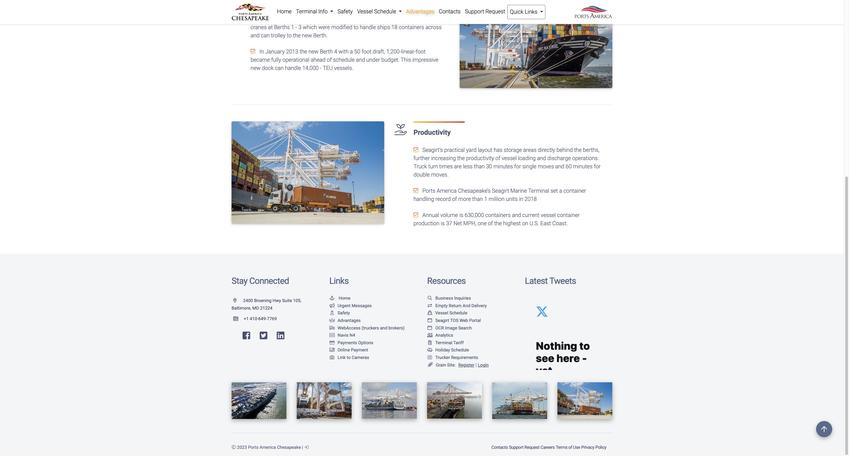 Task type: describe. For each thing, give the bounding box(es) containing it.
impressive
[[413, 57, 439, 63]]

link to cameras link
[[330, 355, 370, 361]]

became
[[251, 57, 270, 63]]

payments options
[[338, 341, 374, 346]]

0 vertical spatial |
[[476, 363, 477, 368]]

safety link for advantages 'link' to the left
[[330, 311, 350, 316]]

37
[[447, 221, 453, 227]]

less
[[463, 164, 473, 170]]

holiday schedule
[[436, 348, 470, 353]]

1 vertical spatial vessel schedule link
[[428, 311, 468, 316]]

holiday schedule link
[[428, 348, 470, 353]]

0 vertical spatial support request link
[[463, 5, 508, 19]]

modified
[[332, 24, 353, 31]]

brokers)
[[389, 326, 405, 331]]

register link
[[457, 363, 475, 368]]

649-
[[259, 317, 267, 322]]

record
[[436, 196, 451, 203]]

turn
[[429, 164, 438, 170]]

vessel inside seagirt's practical yard layout has storage areas directly behind the berths, further increasing the productivity of vessel loading and discharge                                 operations. truck turn times are less than 30 minutes for single moves and 60 minutes for double moves.
[[502, 155, 517, 162]]

the inside annual volume is 630,000 containers and current vessel container production is 37 net mph, one of the highest on u.s. east coast.
[[495, 221, 502, 227]]

and down discharge
[[556, 164, 565, 170]]

latest
[[525, 276, 548, 287]]

highest
[[504, 221, 521, 227]]

schedule for holiday schedule link
[[452, 348, 470, 353]]

browser image
[[428, 319, 433, 323]]

0 horizontal spatial vessel schedule link
[[355, 5, 404, 19]]

single
[[523, 164, 537, 170]]

1 vertical spatial |
[[302, 445, 303, 451]]

1,200-
[[387, 48, 402, 55]]

seagirt has four all-electric, high-efficiency, super-post-panamax gantry cranes which can reach 22 containers across, in addition to the existing seven cranes at berths 1 - 3 which were modified to handle ships 18 containers across and can trolley to the new berth.
[[251, 8, 442, 39]]

new inside seagirt has four all-electric, high-efficiency, super-post-panamax gantry cranes which can reach 22 containers across, in addition to the existing seven cranes at berths 1 - 3 which were modified to handle ships 18 containers across and can trolley to the new berth.
[[302, 32, 312, 39]]

stay connected
[[232, 276, 289, 287]]

seagirt for seagirt has four all-electric, high-efficiency, super-post-panamax gantry cranes which can reach 22 containers across, in addition to the existing seven cranes at berths 1 - 3 which were modified to handle ships 18 containers across and can trolley to the new berth.
[[260, 8, 277, 14]]

storage
[[504, 147, 522, 154]]

phone office image
[[234, 317, 244, 322]]

moves.
[[432, 172, 449, 178]]

twitter square image
[[260, 332, 268, 341]]

1 horizontal spatial contacts link
[[491, 442, 509, 454]]

and up moves
[[538, 155, 547, 162]]

- inside seagirt has four all-electric, high-efficiency, super-post-panamax gantry cranes which can reach 22 containers across, in addition to the existing seven cranes at berths 1 - 3 which were modified to handle ships 18 containers across and can trolley to the new berth.
[[296, 24, 297, 31]]

than inside ports america chesapeake's seagirt marine terminal set a container handling record of more than 1 million units in 2018
[[473, 196, 483, 203]]

1 horizontal spatial links
[[525, 9, 538, 15]]

ahead
[[311, 57, 326, 63]]

container for ports america chesapeake's seagirt marine terminal set a container handling record of more than 1 million units in 2018
[[564, 188, 587, 195]]

ocr image search
[[436, 326, 472, 331]]

chesapeake's
[[458, 188, 491, 195]]

home link for urgent messages link
[[330, 296, 351, 301]]

seagirt for seagirt tos web portal
[[436, 318, 450, 323]]

careers
[[541, 445, 555, 451]]

america inside ports america chesapeake's seagirt marine terminal set a container handling record of more than 1 million units in 2018
[[437, 188, 457, 195]]

navis
[[338, 333, 349, 338]]

discharge
[[548, 155, 571, 162]]

check square image for annual volume is 630,000 containers and current vessel container production is 37 net mph, one of the highest on u.s. east coast.
[[414, 213, 419, 218]]

vessel schedule inside vessel schedule link
[[357, 8, 398, 15]]

1 vertical spatial ports
[[248, 445, 259, 451]]

+1 410-649-7769
[[244, 317, 277, 322]]

and inside annual volume is 630,000 containers and current vessel container production is 37 net mph, one of the highest on u.s. east coast.
[[513, 212, 522, 219]]

terminal info link
[[294, 5, 336, 19]]

practical
[[445, 147, 465, 154]]

check square image for seagirt's practical yard layout has storage areas directly behind the berths, further increasing the productivity of vessel loading and discharge                                 operations. truck turn times are less than 30 minutes for single moves and 60 minutes for double moves.
[[414, 147, 419, 153]]

webaccess
[[338, 326, 361, 331]]

the inside in january 2013 the new berth 4 with a 50 foot draft, 1,200-linear-foot became fully operational ahead of schedule and under budget. this impressive new dock can handle 14,000 - teu vessels.
[[300, 48, 307, 55]]

login
[[478, 363, 489, 368]]

0 vertical spatial support
[[465, 8, 485, 15]]

contacts for contacts
[[439, 8, 461, 15]]

terminal inside ports america chesapeake's seagirt marine terminal set a container handling record of more than 1 million units in 2018
[[529, 188, 550, 195]]

exchange image
[[428, 304, 433, 309]]

baltimore,
[[232, 306, 252, 311]]

0 vertical spatial contacts link
[[437, 5, 463, 19]]

1 horizontal spatial home
[[339, 296, 351, 301]]

1 minutes from the left
[[494, 164, 513, 170]]

of inside ports america chesapeake's seagirt marine terminal set a container handling record of more than 1 million units in 2018
[[453, 196, 457, 203]]

1 safety from the top
[[338, 8, 353, 15]]

(truckers
[[362, 326, 379, 331]]

handle inside seagirt has four all-electric, high-efficiency, super-post-panamax gantry cranes which can reach 22 containers across, in addition to the existing seven cranes at berths 1 - 3 which were modified to handle ships 18 containers across and can trolley to the new berth.
[[360, 24, 376, 31]]

register
[[459, 363, 475, 368]]

terms of use link
[[556, 442, 581, 454]]

analytics image
[[428, 334, 433, 338]]

site:
[[448, 363, 456, 368]]

1 horizontal spatial support
[[510, 445, 524, 451]]

link to cameras
[[338, 355, 370, 361]]

production
[[414, 221, 440, 227]]

ship image
[[428, 312, 433, 316]]

tariff
[[454, 341, 464, 346]]

credit card image
[[330, 341, 335, 346]]

handle inside in january 2013 the new berth 4 with a 50 foot draft, 1,200-linear-foot became fully operational ahead of schedule and under budget. this impressive new dock can handle 14,000 - teu vessels.
[[285, 65, 301, 71]]

1 vertical spatial can
[[261, 32, 270, 39]]

return
[[449, 303, 462, 309]]

1 vertical spatial support request link
[[509, 442, 541, 454]]

0 vertical spatial can
[[284, 16, 293, 22]]

payments
[[338, 341, 357, 346]]

analytics link
[[428, 333, 454, 338]]

2023 ports america chesapeake |
[[236, 445, 304, 451]]

sign in image
[[304, 446, 309, 450]]

hwy
[[273, 298, 281, 304]]

privacy policy link
[[581, 442, 607, 454]]

1 for from the left
[[515, 164, 522, 170]]

check square image for in january 2013 the new berth 4 with a 50 foot draft, 1,200-linear-foot became fully operational ahead of schedule and under budget. this impressive new dock can handle 14,000 - teu vessels.
[[251, 49, 256, 54]]

productivity
[[467, 155, 495, 162]]

2 vertical spatial new
[[251, 65, 261, 71]]

innovations image
[[460, 0, 613, 88]]

vessels.
[[334, 65, 354, 71]]

advantages inside 'link'
[[407, 8, 435, 15]]

were
[[319, 24, 330, 31]]

berth
[[320, 48, 333, 55]]

1 inside ports america chesapeake's seagirt marine terminal set a container handling record of more than 1 million units in 2018
[[485, 196, 488, 203]]

teu
[[323, 65, 333, 71]]

1 vertical spatial containers
[[399, 24, 425, 31]]

across,
[[343, 16, 360, 22]]

60
[[566, 164, 572, 170]]

a inside ports america chesapeake's seagirt marine terminal set a container handling record of more than 1 million units in 2018
[[560, 188, 563, 195]]

1 horizontal spatial is
[[460, 212, 464, 219]]

empty return and delivery
[[436, 303, 487, 309]]

to up 18
[[388, 16, 393, 22]]

linkedin image
[[277, 332, 285, 341]]

high-
[[326, 8, 338, 14]]

east
[[541, 221, 552, 227]]

connected
[[250, 276, 289, 287]]

bells image
[[428, 349, 433, 353]]

anchor image
[[330, 297, 335, 301]]

1 vertical spatial request
[[525, 445, 540, 451]]

contacts for contacts support request careers terms of use privacy policy
[[492, 445, 508, 451]]

super-
[[363, 8, 379, 14]]

1 vertical spatial links
[[330, 276, 349, 287]]

webaccess (truckers and brokers)
[[338, 326, 405, 331]]

1 horizontal spatial vessel
[[436, 311, 449, 316]]

times
[[440, 164, 453, 170]]

+1 410-649-7769 link
[[232, 317, 277, 322]]

business inquiries link
[[428, 296, 471, 301]]

webaccess (truckers and brokers) link
[[330, 326, 405, 331]]

stay
[[232, 276, 248, 287]]

410-
[[250, 317, 259, 322]]

business
[[436, 296, 454, 301]]

1 horizontal spatial advantages link
[[404, 5, 437, 19]]

options
[[358, 341, 374, 346]]

net
[[454, 221, 462, 227]]

holiday
[[436, 348, 450, 353]]

trolley
[[271, 32, 286, 39]]

navis n4
[[338, 333, 356, 338]]

1 horizontal spatial which
[[303, 24, 317, 31]]

handling
[[414, 196, 435, 203]]

0 vertical spatial which
[[268, 16, 283, 22]]

terminal for terminal info
[[296, 8, 317, 15]]

efficiency,
[[338, 8, 362, 14]]

105,
[[293, 298, 302, 304]]

payments options link
[[330, 341, 374, 346]]

of inside in january 2013 the new berth 4 with a 50 foot draft, 1,200-linear-foot became fully operational ahead of schedule and under budget. this impressive new dock can handle 14,000 - teu vessels.
[[327, 57, 332, 63]]

moves
[[538, 164, 555, 170]]

0 horizontal spatial america
[[260, 445, 276, 451]]

search
[[459, 326, 472, 331]]

ocr
[[436, 326, 444, 331]]

check square image for ports america chesapeake's seagirt marine terminal set a container handling record of more than 1 million units in 2018
[[414, 188, 419, 194]]

grain
[[436, 363, 447, 368]]



Task type: vqa. For each thing, say whether or not it's contained in the screenshot.
the Grain Site: Register | Login
yes



Task type: locate. For each thing, give the bounding box(es) containing it.
camera image
[[330, 356, 335, 361]]

delivery
[[472, 303, 487, 309]]

current
[[523, 212, 540, 219]]

0 horizontal spatial contacts
[[439, 8, 461, 15]]

1 vertical spatial support
[[510, 445, 524, 451]]

2 foot from the left
[[416, 48, 426, 55]]

1 vertical spatial handle
[[285, 65, 301, 71]]

seagirt up ocr
[[436, 318, 450, 323]]

increasing
[[432, 155, 456, 162]]

links right quick
[[525, 9, 538, 15]]

double
[[414, 172, 430, 178]]

terminal down "analytics"
[[436, 341, 453, 346]]

to down across,
[[354, 24, 359, 31]]

2 vertical spatial seagirt
[[436, 318, 450, 323]]

0 horizontal spatial support request link
[[463, 5, 508, 19]]

urgent messages
[[338, 303, 372, 309]]

advantages up existing
[[407, 8, 435, 15]]

0 horizontal spatial a
[[350, 48, 353, 55]]

2 safety from the top
[[338, 311, 350, 316]]

1 vertical spatial has
[[494, 147, 503, 154]]

1 vertical spatial schedule
[[450, 311, 468, 316]]

bullhorn image
[[330, 304, 335, 309]]

0 horizontal spatial -
[[296, 24, 297, 31]]

can down "four" on the top of the page
[[284, 16, 293, 22]]

terminal up 22
[[296, 8, 317, 15]]

is left 37
[[441, 221, 445, 227]]

support request link left quick
[[463, 5, 508, 19]]

-
[[296, 24, 297, 31], [320, 65, 322, 71]]

vessel schedule up addition at the top of the page
[[357, 8, 398, 15]]

list alt image
[[428, 356, 433, 361]]

privacy
[[582, 445, 595, 451]]

1 left million
[[485, 196, 488, 203]]

check square image for seagirt has four all-electric, high-efficiency, super-post-panamax gantry cranes which can reach 22 containers across, in addition to the existing seven cranes at berths 1 - 3 which were modified to handle ships 18 containers across and can trolley to the new berth.
[[251, 8, 256, 13]]

1 horizontal spatial foot
[[416, 48, 426, 55]]

1 vertical spatial cranes
[[251, 24, 267, 31]]

0 horizontal spatial advantages
[[338, 318, 361, 323]]

search image
[[428, 297, 433, 301]]

0 vertical spatial 1
[[291, 24, 294, 31]]

2400 broening hwy suite 105, baltimore, md 21224 link
[[232, 298, 302, 311]]

0 horizontal spatial minutes
[[494, 164, 513, 170]]

to
[[388, 16, 393, 22], [354, 24, 359, 31], [287, 32, 292, 39], [347, 355, 351, 361]]

in down marine
[[520, 196, 524, 203]]

ports inside ports america chesapeake's seagirt marine terminal set a container handling record of more than 1 million units in 2018
[[423, 188, 436, 195]]

for left single
[[515, 164, 522, 170]]

1 inside seagirt has four all-electric, high-efficiency, super-post-panamax gantry cranes which can reach 22 containers across, in addition to the existing seven cranes at berths 1 - 3 which were modified to handle ships 18 containers across and can trolley to the new berth.
[[291, 24, 294, 31]]

for down operations.
[[594, 164, 601, 170]]

home up urgent
[[339, 296, 351, 301]]

0 vertical spatial a
[[350, 48, 353, 55]]

0 vertical spatial vessel
[[502, 155, 517, 162]]

1 horizontal spatial vessel
[[541, 212, 556, 219]]

is
[[460, 212, 464, 219], [441, 221, 445, 227]]

is up "net"
[[460, 212, 464, 219]]

more
[[459, 196, 471, 203]]

image
[[445, 326, 458, 331]]

america left chesapeake
[[260, 445, 276, 451]]

1 horizontal spatial terminal
[[436, 341, 453, 346]]

check square image
[[251, 8, 256, 13], [414, 188, 419, 194], [414, 213, 419, 218]]

trucker requirements link
[[428, 355, 479, 361]]

to right link
[[347, 355, 351, 361]]

the up operational
[[300, 48, 307, 55]]

0 vertical spatial new
[[302, 32, 312, 39]]

request left quick
[[486, 8, 506, 15]]

0 horizontal spatial which
[[268, 16, 283, 22]]

containers down existing
[[399, 24, 425, 31]]

0 horizontal spatial has
[[278, 8, 287, 14]]

america up the record
[[437, 188, 457, 195]]

seagirt inside ports america chesapeake's seagirt marine terminal set a container handling record of more than 1 million units in 2018
[[492, 188, 510, 195]]

1 horizontal spatial in
[[520, 196, 524, 203]]

portal
[[470, 318, 481, 323]]

all-
[[299, 8, 306, 14]]

and left the brokers)
[[380, 326, 388, 331]]

schedule for bottom vessel schedule link
[[450, 311, 468, 316]]

has left "four" on the top of the page
[[278, 8, 287, 14]]

safety
[[338, 8, 353, 15], [338, 311, 350, 316]]

check square image
[[251, 49, 256, 54], [414, 147, 419, 153]]

request left careers
[[525, 445, 540, 451]]

0 vertical spatial check square image
[[251, 8, 256, 13]]

of inside annual volume is 630,000 containers and current vessel container production is 37 net mph, one of the highest on u.s. east coast.
[[488, 221, 493, 227]]

marine
[[511, 188, 528, 195]]

operations.
[[573, 155, 600, 162]]

map marker alt image
[[234, 299, 242, 304]]

0 vertical spatial america
[[437, 188, 457, 195]]

go to top image
[[817, 422, 833, 438]]

1 horizontal spatial a
[[560, 188, 563, 195]]

in
[[361, 16, 366, 22], [520, 196, 524, 203]]

containers down million
[[486, 212, 511, 219]]

home link up the berths
[[275, 5, 294, 19]]

set
[[551, 188, 558, 195]]

use
[[574, 445, 581, 451]]

info
[[319, 8, 328, 15]]

contacts link
[[437, 5, 463, 19], [491, 442, 509, 454]]

cranes
[[251, 16, 267, 22], [251, 24, 267, 31]]

which
[[268, 16, 283, 22], [303, 24, 317, 31]]

terminal tariff link
[[428, 341, 464, 346]]

berths,
[[584, 147, 600, 154]]

0 horizontal spatial in
[[361, 16, 366, 22]]

md
[[253, 306, 259, 311]]

quick
[[511, 9, 524, 15]]

1 vertical spatial seagirt
[[492, 188, 510, 195]]

has inside seagirt has four all-electric, high-efficiency, super-post-panamax gantry cranes which can reach 22 containers across, in addition to the existing seven cranes at berths 1 - 3 which were modified to handle ships 18 containers across and can trolley to the new berth.
[[278, 8, 287, 14]]

support request
[[465, 8, 506, 15]]

advantages link up across
[[404, 5, 437, 19]]

0 vertical spatial safety
[[338, 8, 353, 15]]

| left the sign in image on the bottom left
[[302, 445, 303, 451]]

analytics
[[436, 333, 454, 338]]

of right one
[[488, 221, 493, 227]]

1 vertical spatial -
[[320, 65, 322, 71]]

berth.
[[314, 32, 328, 39]]

0 horizontal spatial for
[[515, 164, 522, 170]]

advantages link up webaccess
[[330, 318, 361, 323]]

and
[[463, 303, 471, 309]]

30
[[487, 164, 493, 170]]

0 vertical spatial schedule
[[375, 8, 397, 15]]

a right set
[[560, 188, 563, 195]]

1 horizontal spatial advantages
[[407, 8, 435, 15]]

the down 3
[[293, 32, 301, 39]]

vessel schedule
[[357, 8, 398, 15], [436, 311, 468, 316]]

2 cranes from the top
[[251, 24, 267, 31]]

containers inside annual volume is 630,000 containers and current vessel container production is 37 net mph, one of the highest on u.s. east coast.
[[486, 212, 511, 219]]

and inside seagirt has four all-electric, high-efficiency, super-post-panamax gantry cranes which can reach 22 containers across, in addition to the existing seven cranes at berths 1 - 3 which were modified to handle ships 18 containers across and can trolley to the new berth.
[[251, 32, 260, 39]]

2 vertical spatial check square image
[[414, 213, 419, 218]]

tweets
[[550, 276, 577, 287]]

foot
[[362, 48, 372, 55], [416, 48, 426, 55]]

schedule
[[375, 8, 397, 15], [450, 311, 468, 316], [452, 348, 470, 353]]

seagirt up million
[[492, 188, 510, 195]]

the left highest
[[495, 221, 502, 227]]

resources
[[428, 276, 466, 287]]

check square image left in
[[251, 49, 256, 54]]

advantages up webaccess
[[338, 318, 361, 323]]

0 horizontal spatial is
[[441, 221, 445, 227]]

new up ahead
[[309, 48, 319, 55]]

1 left 3
[[291, 24, 294, 31]]

+1
[[244, 317, 249, 322]]

link
[[338, 355, 346, 361]]

- left 3
[[296, 24, 297, 31]]

of inside seagirt's practical yard layout has storage areas directly behind the berths, further increasing the productivity of vessel loading and discharge                                 operations. truck turn times are less than 30 minutes for single moves and 60 minutes for double moves.
[[496, 155, 501, 162]]

1 horizontal spatial vessel schedule
[[436, 311, 468, 316]]

0 vertical spatial vessel schedule link
[[355, 5, 404, 19]]

which down 22
[[303, 24, 317, 31]]

dock
[[262, 65, 274, 71]]

terminal
[[296, 8, 317, 15], [529, 188, 550, 195], [436, 341, 453, 346]]

0 vertical spatial handle
[[360, 24, 376, 31]]

yard
[[467, 147, 477, 154]]

0 horizontal spatial home link
[[275, 5, 294, 19]]

1 foot from the left
[[362, 48, 372, 55]]

can down fully
[[275, 65, 284, 71]]

0 vertical spatial containers
[[316, 16, 342, 22]]

1 vertical spatial terminal
[[529, 188, 550, 195]]

trucker
[[436, 355, 450, 361]]

1 vertical spatial contacts
[[492, 445, 508, 451]]

browser image
[[428, 326, 433, 331]]

1 vertical spatial is
[[441, 221, 445, 227]]

on
[[523, 221, 529, 227]]

contacts support request careers terms of use privacy policy
[[492, 445, 607, 451]]

1 horizontal spatial america
[[437, 188, 457, 195]]

home link for terminal info link
[[275, 5, 294, 19]]

this
[[401, 57, 411, 63]]

0 vertical spatial check square image
[[251, 49, 256, 54]]

linear-
[[402, 48, 416, 55]]

user hard hat image
[[330, 312, 335, 316]]

1 vertical spatial than
[[473, 196, 483, 203]]

container right set
[[564, 188, 587, 195]]

can inside in january 2013 the new berth 4 with a 50 foot draft, 1,200-linear-foot became fully operational ahead of schedule and under budget. this impressive new dock can handle 14,000 - teu vessels.
[[275, 65, 284, 71]]

0 horizontal spatial foot
[[362, 48, 372, 55]]

1 vertical spatial a
[[560, 188, 563, 195]]

can down at
[[261, 32, 270, 39]]

copyright image
[[232, 446, 236, 450]]

safety down urgent
[[338, 311, 350, 316]]

truck container image
[[330, 326, 335, 331]]

and down the 50
[[356, 57, 365, 63]]

2 horizontal spatial seagirt
[[492, 188, 510, 195]]

cranes left at
[[251, 24, 267, 31]]

a
[[350, 48, 353, 55], [560, 188, 563, 195]]

empty return and delivery link
[[428, 303, 487, 309]]

terminal inside terminal info link
[[296, 8, 317, 15]]

terminal for terminal tariff
[[436, 341, 453, 346]]

minutes right 30
[[494, 164, 513, 170]]

2018
[[525, 196, 537, 203]]

in inside ports america chesapeake's seagirt marine terminal set a container handling record of more than 1 million units in 2018
[[520, 196, 524, 203]]

volume
[[441, 212, 458, 219]]

container for annual volume is 630,000 containers and current vessel container production is 37 net mph, one of the highest on u.s. east coast.
[[558, 212, 580, 219]]

and up in
[[251, 32, 260, 39]]

check square image up further
[[414, 147, 419, 153]]

1 horizontal spatial -
[[320, 65, 322, 71]]

in january 2013 the new berth 4 with a 50 foot draft, 1,200-linear-foot became fully operational ahead of schedule and under budget. this impressive new dock can handle 14,000 - teu vessels.
[[251, 48, 439, 71]]

| left login link
[[476, 363, 477, 368]]

ports up handling
[[423, 188, 436, 195]]

the up operations.
[[575, 147, 582, 154]]

electric,
[[306, 8, 325, 14]]

vessel schedule link down empty
[[428, 311, 468, 316]]

terms
[[556, 445, 568, 451]]

safety link
[[336, 5, 355, 19], [330, 311, 350, 316]]

wheat image
[[428, 363, 434, 368]]

a inside in january 2013 the new berth 4 with a 50 foot draft, 1,200-linear-foot became fully operational ahead of schedule and under budget. this impressive new dock can handle 14,000 - teu vessels.
[[350, 48, 353, 55]]

1 vertical spatial new
[[309, 48, 319, 55]]

2 vertical spatial terminal
[[436, 341, 453, 346]]

2 minutes from the left
[[574, 164, 593, 170]]

1 horizontal spatial handle
[[360, 24, 376, 31]]

schedule down tariff
[[452, 348, 470, 353]]

contacts
[[439, 8, 461, 15], [492, 445, 508, 451]]

1 horizontal spatial 1
[[485, 196, 488, 203]]

schedule up addition at the top of the page
[[375, 8, 397, 15]]

0 horizontal spatial advantages link
[[330, 318, 361, 323]]

urgent
[[338, 303, 351, 309]]

2400
[[243, 298, 253, 304]]

home link up urgent
[[330, 296, 351, 301]]

handle down addition at the top of the page
[[360, 24, 376, 31]]

vessel inside annual volume is 630,000 containers and current vessel container production is 37 net mph, one of the highest on u.s. east coast.
[[541, 212, 556, 219]]

18
[[392, 24, 398, 31]]

credit card front image
[[330, 349, 335, 353]]

new down "became"
[[251, 65, 261, 71]]

0 vertical spatial links
[[525, 9, 538, 15]]

safety link down urgent
[[330, 311, 350, 316]]

vessel schedule up seagirt tos web portal link on the right bottom
[[436, 311, 468, 316]]

1 vertical spatial safety link
[[330, 311, 350, 316]]

2 horizontal spatial terminal
[[529, 188, 550, 195]]

0 horizontal spatial containers
[[316, 16, 342, 22]]

can
[[284, 16, 293, 22], [261, 32, 270, 39], [275, 65, 284, 71]]

gantry
[[415, 8, 431, 14]]

of up teu
[[327, 57, 332, 63]]

safety link up modified
[[336, 5, 355, 19]]

safety up across,
[[338, 8, 353, 15]]

than down chesapeake's
[[473, 196, 483, 203]]

1 vertical spatial contacts link
[[491, 442, 509, 454]]

seagirt's practical yard layout has storage areas directly behind the berths, further increasing the productivity of vessel loading and discharge                                 operations. truck turn times are less than 30 minutes for single moves and 60 minutes for double moves.
[[414, 147, 601, 178]]

support request link
[[463, 5, 508, 19], [509, 442, 541, 454]]

vessel up east
[[541, 212, 556, 219]]

at
[[268, 24, 273, 31]]

ports
[[423, 188, 436, 195], [248, 445, 259, 451]]

2 vertical spatial can
[[275, 65, 284, 71]]

minutes down operations.
[[574, 164, 593, 170]]

foot right the 50
[[362, 48, 372, 55]]

of left more
[[453, 196, 457, 203]]

containers down high-
[[316, 16, 342, 22]]

online payment
[[338, 348, 369, 353]]

vessel down storage
[[502, 155, 517, 162]]

than inside seagirt's practical yard layout has storage areas directly behind the berths, further increasing the productivity of vessel loading and discharge                                 operations. truck turn times are less than 30 minutes for single moves and 60 minutes for double moves.
[[474, 164, 485, 170]]

0 horizontal spatial home
[[277, 8, 292, 15]]

0 horizontal spatial 1
[[291, 24, 294, 31]]

ports right 2023
[[248, 445, 259, 451]]

0 vertical spatial home
[[277, 8, 292, 15]]

handle down operational
[[285, 65, 301, 71]]

seagirt up at
[[260, 8, 277, 14]]

0 vertical spatial safety link
[[336, 5, 355, 19]]

facebook square image
[[243, 332, 250, 341]]

hand receiving image
[[330, 319, 335, 323]]

are
[[455, 164, 462, 170]]

container inside annual volume is 630,000 containers and current vessel container production is 37 net mph, one of the highest on u.s. east coast.
[[558, 212, 580, 219]]

1 vertical spatial container
[[558, 212, 580, 219]]

0 vertical spatial has
[[278, 8, 287, 14]]

seagirt tos web portal link
[[428, 318, 481, 323]]

in
[[260, 48, 264, 55]]

0 vertical spatial home link
[[275, 5, 294, 19]]

file invoice image
[[428, 341, 433, 346]]

2 for from the left
[[594, 164, 601, 170]]

than down the 'productivity'
[[474, 164, 485, 170]]

productivity image
[[232, 122, 385, 224]]

1 horizontal spatial seagirt
[[436, 318, 450, 323]]

the up are
[[458, 155, 465, 162]]

cranes up in
[[251, 16, 267, 22]]

seagirt inside seagirt has four all-electric, high-efficiency, super-post-panamax gantry cranes which can reach 22 containers across, in addition to the existing seven cranes at berths 1 - 3 which were modified to handle ships 18 containers across and can trolley to the new berth.
[[260, 8, 277, 14]]

schedule up seagirt tos web portal
[[450, 311, 468, 316]]

navis n4 link
[[330, 333, 356, 338]]

3
[[299, 24, 302, 31]]

0 vertical spatial request
[[486, 8, 506, 15]]

0 vertical spatial ports
[[423, 188, 436, 195]]

0 vertical spatial seagirt
[[260, 8, 277, 14]]

links up the 'anchor' icon
[[330, 276, 349, 287]]

0 horizontal spatial terminal
[[296, 8, 317, 15]]

container up coast.
[[558, 212, 580, 219]]

new left berth.
[[302, 32, 312, 39]]

has inside seagirt's practical yard layout has storage areas directly behind the berths, further increasing the productivity of vessel loading and discharge                                 operations. truck turn times are less than 30 minutes for single moves and 60 minutes for double moves.
[[494, 147, 503, 154]]

1 horizontal spatial containers
[[399, 24, 425, 31]]

1 vertical spatial check square image
[[414, 147, 419, 153]]

vessel up addition at the top of the page
[[357, 8, 373, 15]]

1 vertical spatial safety
[[338, 311, 350, 316]]

in down super-
[[361, 16, 366, 22]]

which up at
[[268, 16, 283, 22]]

container storage image
[[330, 334, 335, 338]]

a left the 50
[[350, 48, 353, 55]]

0 horizontal spatial vessel schedule
[[357, 8, 398, 15]]

0 horizontal spatial check square image
[[251, 49, 256, 54]]

1 vertical spatial home
[[339, 296, 351, 301]]

schedule
[[333, 57, 355, 63]]

1 horizontal spatial for
[[594, 164, 601, 170]]

of right the 'productivity'
[[496, 155, 501, 162]]

1 horizontal spatial ports
[[423, 188, 436, 195]]

the up 18
[[394, 16, 402, 22]]

0 vertical spatial advantages
[[407, 8, 435, 15]]

0 vertical spatial vessel
[[357, 8, 373, 15]]

1 horizontal spatial check square image
[[414, 147, 419, 153]]

and inside in january 2013 the new berth 4 with a 50 foot draft, 1,200-linear-foot became fully operational ahead of schedule and under budget. this impressive new dock can handle 14,000 - teu vessels.
[[356, 57, 365, 63]]

1 horizontal spatial has
[[494, 147, 503, 154]]

vessel schedule link
[[355, 5, 404, 19], [428, 311, 468, 316]]

support request link left careers
[[509, 442, 541, 454]]

terminal info
[[296, 8, 329, 15]]

1 vertical spatial advantages link
[[330, 318, 361, 323]]

in inside seagirt has four all-electric, high-efficiency, super-post-panamax gantry cranes which can reach 22 containers across, in addition to the existing seven cranes at berths 1 - 3 which were modified to handle ships 18 containers across and can trolley to the new berth.
[[361, 16, 366, 22]]

to right the trolley
[[287, 32, 292, 39]]

0 horizontal spatial support
[[465, 8, 485, 15]]

- left teu
[[320, 65, 322, 71]]

behind
[[557, 147, 573, 154]]

vessel schedule link up ships
[[355, 5, 404, 19]]

safety link for left vessel schedule link
[[336, 5, 355, 19]]

0 vertical spatial cranes
[[251, 16, 267, 22]]

vessel down empty
[[436, 311, 449, 316]]

2023
[[237, 445, 247, 451]]

0 horizontal spatial contacts link
[[437, 5, 463, 19]]

4
[[334, 48, 337, 55]]

and up highest
[[513, 212, 522, 219]]

coast.
[[553, 221, 568, 227]]

1 vertical spatial vessel schedule
[[436, 311, 468, 316]]

1 horizontal spatial support request link
[[509, 442, 541, 454]]

ports america chesapeake's seagirt marine terminal set a container handling record of more than 1 million units in 2018
[[414, 188, 587, 203]]

foot up impressive
[[416, 48, 426, 55]]

1 cranes from the top
[[251, 16, 267, 22]]

one
[[478, 221, 487, 227]]

- inside in january 2013 the new berth 4 with a 50 foot draft, 1,200-linear-foot became fully operational ahead of schedule and under budget. this impressive new dock can handle 14,000 - teu vessels.
[[320, 65, 322, 71]]

has right layout
[[494, 147, 503, 154]]

of left 'use'
[[569, 445, 573, 451]]

container inside ports america chesapeake's seagirt marine terminal set a container handling record of more than 1 million units in 2018
[[564, 188, 587, 195]]

home up the berths
[[277, 8, 292, 15]]



